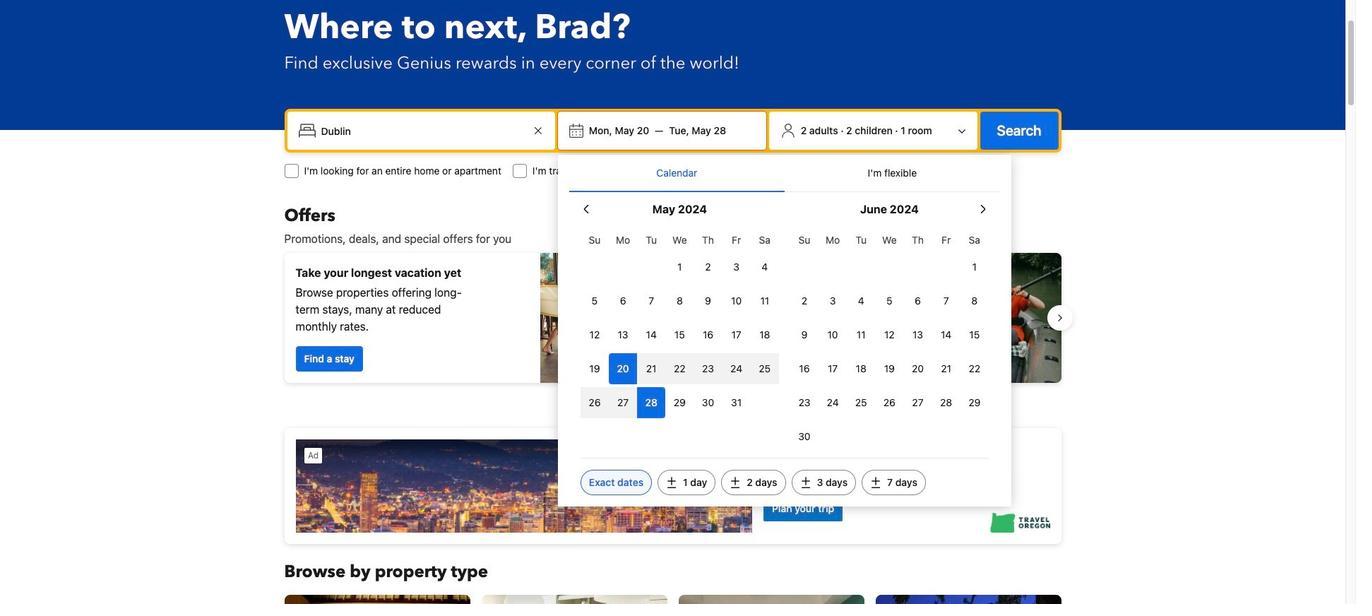 Task type: locate. For each thing, give the bounding box(es) containing it.
1 June 2024 checkbox
[[961, 252, 989, 283]]

14 May 2024 checkbox
[[637, 319, 666, 350]]

13 June 2024 checkbox
[[904, 319, 932, 350]]

24 June 2024 checkbox
[[819, 387, 847, 418]]

Where are you going? field
[[315, 118, 530, 143]]

6 May 2024 checkbox
[[609, 285, 637, 317]]

7 June 2024 checkbox
[[932, 285, 961, 317]]

11 May 2024 checkbox
[[751, 285, 779, 317]]

1 May 2024 checkbox
[[666, 252, 694, 283]]

7 May 2024 checkbox
[[637, 285, 666, 317]]

24 May 2024 checkbox
[[723, 353, 751, 384]]

29 May 2024 checkbox
[[666, 387, 694, 418]]

19 June 2024 checkbox
[[876, 353, 904, 384]]

27 May 2024 checkbox
[[609, 387, 637, 418]]

30 June 2024 checkbox
[[791, 421, 819, 452]]

26 June 2024 checkbox
[[876, 387, 904, 418]]

2 June 2024 checkbox
[[791, 285, 819, 317]]

12 June 2024 checkbox
[[876, 319, 904, 350]]

1 grid from the left
[[581, 226, 779, 418]]

9 May 2024 checkbox
[[694, 285, 723, 317]]

region
[[273, 247, 1073, 389]]

19 May 2024 checkbox
[[581, 353, 609, 384]]

26 May 2024 checkbox
[[581, 387, 609, 418]]

1 horizontal spatial grid
[[791, 226, 989, 452]]

4 May 2024 checkbox
[[751, 252, 779, 283]]

main content
[[273, 205, 1073, 604]]

11 June 2024 checkbox
[[847, 319, 876, 350]]

2 May 2024 checkbox
[[694, 252, 723, 283]]

0 horizontal spatial grid
[[581, 226, 779, 418]]

20 May 2024 checkbox
[[609, 353, 637, 384]]

27 June 2024 checkbox
[[904, 387, 932, 418]]

cell
[[609, 350, 637, 384], [637, 350, 666, 384], [666, 350, 694, 384], [694, 350, 723, 384], [723, 350, 751, 384], [751, 350, 779, 384], [581, 384, 609, 418], [609, 384, 637, 418], [637, 384, 666, 418]]

22 June 2024 checkbox
[[961, 353, 989, 384]]

grid
[[581, 226, 779, 418], [791, 226, 989, 452]]

20 June 2024 checkbox
[[904, 353, 932, 384]]

progress bar
[[665, 394, 681, 400]]

21 May 2024 checkbox
[[637, 353, 666, 384]]

advertisement element
[[284, 428, 1062, 544]]

tab list
[[569, 155, 1000, 193]]

22 May 2024 checkbox
[[666, 353, 694, 384]]

28 May 2024 checkbox
[[637, 387, 666, 418]]



Task type: describe. For each thing, give the bounding box(es) containing it.
2 grid from the left
[[791, 226, 989, 452]]

23 June 2024 checkbox
[[791, 387, 819, 418]]

15 June 2024 checkbox
[[961, 319, 989, 350]]

10 June 2024 checkbox
[[819, 319, 847, 350]]

29 June 2024 checkbox
[[961, 387, 989, 418]]

13 May 2024 checkbox
[[609, 319, 637, 350]]

17 May 2024 checkbox
[[723, 319, 751, 350]]

4 June 2024 checkbox
[[847, 285, 876, 317]]

take your longest vacation yet image
[[540, 253, 667, 383]]

8 June 2024 checkbox
[[961, 285, 989, 317]]

25 June 2024 checkbox
[[847, 387, 876, 418]]

6 June 2024 checkbox
[[904, 285, 932, 317]]

10 May 2024 checkbox
[[723, 285, 751, 317]]

16 May 2024 checkbox
[[694, 319, 723, 350]]

a young girl and woman kayak on a river image
[[679, 253, 1062, 383]]

8 May 2024 checkbox
[[666, 285, 694, 317]]

31 May 2024 checkbox
[[723, 387, 751, 418]]

28 June 2024 checkbox
[[932, 387, 961, 418]]

3 June 2024 checkbox
[[819, 285, 847, 317]]

23 May 2024 checkbox
[[694, 353, 723, 384]]

30 May 2024 checkbox
[[694, 387, 723, 418]]

5 June 2024 checkbox
[[876, 285, 904, 317]]

18 June 2024 checkbox
[[847, 353, 876, 384]]

5 May 2024 checkbox
[[581, 285, 609, 317]]

3 May 2024 checkbox
[[723, 252, 751, 283]]

14 June 2024 checkbox
[[932, 319, 961, 350]]

18 May 2024 checkbox
[[751, 319, 779, 350]]

9 June 2024 checkbox
[[791, 319, 819, 350]]

12 May 2024 checkbox
[[581, 319, 609, 350]]

15 May 2024 checkbox
[[666, 319, 694, 350]]

17 June 2024 checkbox
[[819, 353, 847, 384]]

25 May 2024 checkbox
[[751, 353, 779, 384]]

16 June 2024 checkbox
[[791, 353, 819, 384]]

21 June 2024 checkbox
[[932, 353, 961, 384]]



Task type: vqa. For each thing, say whether or not it's contained in the screenshot.
Advertisement element
yes



